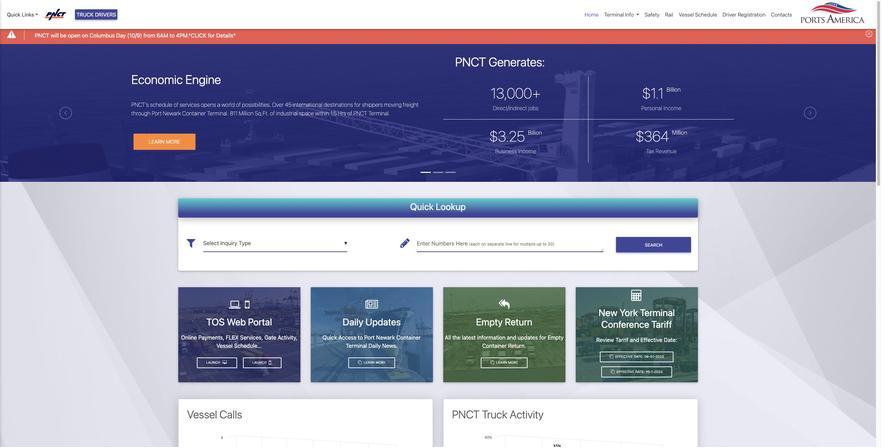 Task type: locate. For each thing, give the bounding box(es) containing it.
1 horizontal spatial terminal.
[[369, 110, 390, 117]]

revenue
[[656, 148, 677, 154]]

driver
[[723, 11, 737, 18]]

0 horizontal spatial more
[[166, 139, 180, 145]]

of down over
[[270, 110, 275, 117]]

1 horizontal spatial and
[[630, 337, 640, 343]]

newark up the news.
[[376, 334, 395, 341]]

1 vertical spatial million
[[673, 129, 688, 136]]

clone image for new york terminal conference tariff
[[610, 355, 614, 359]]

1 horizontal spatial container
[[397, 334, 421, 341]]

effective up 01-
[[641, 337, 663, 343]]

10-
[[646, 370, 652, 374]]

possibilities.
[[242, 102, 271, 108]]

quick
[[7, 11, 20, 18], [410, 201, 434, 212], [323, 334, 337, 341]]

0 horizontal spatial empty
[[476, 316, 503, 328]]

learn right clone icon
[[497, 361, 508, 365]]

1 horizontal spatial billion
[[667, 86, 681, 93]]

vessel calls
[[187, 408, 242, 421]]

2 vertical spatial effective
[[617, 370, 635, 374]]

shippers
[[362, 102, 383, 108]]

to right access
[[358, 334, 363, 341]]

of left services
[[174, 102, 179, 108]]

generates:
[[489, 55, 545, 69]]

for inside alert
[[208, 32, 215, 38]]

terminal info link
[[602, 8, 643, 21]]

launch for desktop icon
[[206, 361, 221, 365]]

to inside enter numbers here (each on separate line for multiple up to 20)
[[543, 241, 547, 247]]

2023 right 06-
[[656, 355, 665, 359]]

effective inside effective date: 06-01-2023 link
[[616, 355, 633, 359]]

mobile image
[[269, 360, 271, 365]]

rail
[[666, 11, 674, 18]]

1 horizontal spatial empty
[[548, 334, 564, 341]]

tos
[[207, 316, 225, 328]]

payments,
[[199, 334, 225, 341]]

0 horizontal spatial newark
[[163, 110, 181, 117]]

vessel
[[679, 11, 694, 18], [217, 343, 233, 349], [187, 408, 217, 421]]

1 vertical spatial to
[[543, 241, 547, 247]]

return
[[505, 316, 533, 328]]

effective
[[641, 337, 663, 343], [616, 355, 633, 359], [617, 370, 635, 374]]

vessel down flex
[[217, 343, 233, 349]]

empty up the information
[[476, 316, 503, 328]]

port inside pnct's schedule of services opens a world of possibilities.                                 over 45 international destinations for shippers moving freight through port newark container terminal.                                 811 million sq.ft. of industrial space within 1.5 hrs of pnct terminal.
[[152, 110, 162, 117]]

1 vertical spatial effective
[[616, 355, 633, 359]]

learn more for daily updates
[[363, 361, 386, 365]]

billion inside $1.1 billion
[[667, 86, 681, 93]]

1 launch from the left
[[253, 361, 268, 365]]

0 horizontal spatial billion
[[529, 129, 543, 136]]

2 vertical spatial container
[[483, 343, 507, 349]]

1 horizontal spatial learn
[[364, 361, 375, 365]]

45
[[285, 102, 292, 108]]

2023 for 01-
[[656, 355, 665, 359]]

of up 811
[[236, 102, 241, 108]]

learn down "through"
[[149, 139, 165, 145]]

0 vertical spatial clone image
[[610, 355, 614, 359]]

date: left 10-
[[636, 370, 645, 374]]

daily left the news.
[[369, 343, 381, 349]]

0 vertical spatial on
[[82, 32, 88, 38]]

1 vertical spatial truck
[[482, 408, 508, 421]]

and right tarrif at the bottom of page
[[630, 337, 640, 343]]

1 vertical spatial date:
[[634, 355, 644, 359]]

$1.1
[[643, 84, 664, 101]]

0 vertical spatial quick
[[7, 11, 20, 18]]

1.5
[[331, 110, 337, 117]]

truck left activity
[[482, 408, 508, 421]]

learn more link for updates
[[349, 357, 395, 368]]

clone image inside learn more 'link'
[[358, 361, 362, 365]]

1 horizontal spatial learn more link
[[481, 357, 528, 368]]

date:
[[664, 337, 678, 343], [634, 355, 644, 359], [636, 370, 645, 374]]

terminal up the tariff
[[641, 307, 675, 318]]

review tarrif and effective date:
[[597, 337, 678, 343]]

0 horizontal spatial quick
[[7, 11, 20, 18]]

1 horizontal spatial quick
[[323, 334, 337, 341]]

1 horizontal spatial terminal
[[605, 11, 624, 18]]

empty right updates
[[548, 334, 564, 341]]

income
[[664, 105, 682, 111], [519, 148, 537, 154]]

income down $3.25 billion
[[519, 148, 537, 154]]

pnct for pnct will be open on columbus day (10/9) from 6am to 4pm.*click for details*
[[35, 32, 49, 38]]

1 horizontal spatial launch
[[253, 361, 268, 365]]

1 horizontal spatial port
[[365, 334, 375, 341]]

date: down the tariff
[[664, 337, 678, 343]]

clone image left effective date: 10-1-2023
[[611, 370, 615, 374]]

quick left the links
[[7, 11, 20, 18]]

pnct will be open on columbus day (10/9) from 6am to 4pm.*click for details* alert
[[0, 25, 877, 44]]

terminal
[[605, 11, 624, 18], [641, 307, 675, 318], [346, 343, 367, 349]]

2023 for 1-
[[655, 370, 663, 374]]

effective date: 10-1-2023
[[616, 370, 663, 374]]

2 horizontal spatial quick
[[410, 201, 434, 212]]

rail link
[[663, 8, 677, 21]]

pnct truck activity
[[452, 408, 544, 421]]

daily
[[343, 316, 364, 328], [369, 343, 381, 349]]

1 horizontal spatial million
[[673, 129, 688, 136]]

on inside enter numbers here (each on separate line for multiple up to 20)
[[482, 241, 486, 247]]

port down schedule
[[152, 110, 162, 117]]

2 horizontal spatial container
[[483, 343, 507, 349]]

1 learn more link from the left
[[349, 357, 395, 368]]

learn more link for return
[[481, 357, 528, 368]]

launch for mobile icon
[[253, 361, 268, 365]]

york
[[620, 307, 638, 318]]

terminal. down shippers
[[369, 110, 390, 117]]

world
[[222, 102, 235, 108]]

0 horizontal spatial to
[[170, 32, 175, 38]]

to right 6am
[[170, 32, 175, 38]]

clone image inside effective date: 06-01-2023 link
[[610, 355, 614, 359]]

0 vertical spatial income
[[664, 105, 682, 111]]

0 horizontal spatial million
[[239, 110, 254, 117]]

0 horizontal spatial learn
[[149, 139, 165, 145]]

space
[[299, 110, 314, 117]]

0 vertical spatial vessel
[[679, 11, 694, 18]]

daily updates
[[343, 316, 401, 328]]

more for empty return
[[509, 361, 518, 365]]

2 horizontal spatial terminal
[[641, 307, 675, 318]]

pnct's
[[131, 102, 149, 108]]

learn down quick access to port newark container terminal daily news.
[[364, 361, 375, 365]]

million inside '$364 million'
[[673, 129, 688, 136]]

million right 811
[[239, 110, 254, 117]]

for left details*
[[208, 32, 215, 38]]

terminal. down a
[[207, 110, 229, 117]]

for left shippers
[[355, 102, 361, 108]]

1 vertical spatial newark
[[376, 334, 395, 341]]

pnct
[[35, 32, 49, 38], [456, 55, 486, 69], [354, 110, 367, 117], [452, 408, 480, 421]]

learn more link
[[349, 357, 395, 368], [481, 357, 528, 368]]

2 vertical spatial terminal
[[346, 343, 367, 349]]

1 vertical spatial income
[[519, 148, 537, 154]]

economic
[[131, 72, 183, 87]]

0 vertical spatial port
[[152, 110, 162, 117]]

clone image down review
[[610, 355, 614, 359]]

safety link
[[643, 8, 663, 21]]

0 vertical spatial to
[[170, 32, 175, 38]]

vessel right rail
[[679, 11, 694, 18]]

0 vertical spatial newark
[[163, 110, 181, 117]]

1 vertical spatial quick
[[410, 201, 434, 212]]

schedule...
[[234, 343, 262, 349]]

more
[[166, 139, 180, 145], [376, 361, 386, 365], [509, 361, 518, 365]]

newark inside quick access to port newark container terminal daily news.
[[376, 334, 395, 341]]

learn more link down quick access to port newark container terminal daily news.
[[349, 357, 395, 368]]

contacts
[[772, 11, 793, 18]]

port
[[152, 110, 162, 117], [365, 334, 375, 341]]

2 launch from the left
[[206, 361, 221, 365]]

container up the news.
[[397, 334, 421, 341]]

2023 right 10-
[[655, 370, 663, 374]]

daily up access
[[343, 316, 364, 328]]

1 vertical spatial daily
[[369, 343, 381, 349]]

drivers
[[95, 11, 116, 18]]

2 vertical spatial date:
[[636, 370, 645, 374]]

0 horizontal spatial launch
[[206, 361, 221, 365]]

quick left lookup
[[410, 201, 434, 212]]

0 horizontal spatial income
[[519, 148, 537, 154]]

date: left 06-
[[634, 355, 644, 359]]

quick for quick links
[[7, 11, 20, 18]]

million up revenue
[[673, 129, 688, 136]]

0 horizontal spatial and
[[507, 334, 517, 341]]

contacts link
[[769, 8, 796, 21]]

0 vertical spatial billion
[[667, 86, 681, 93]]

on inside alert
[[82, 32, 88, 38]]

updates
[[366, 316, 401, 328]]

on right (each
[[482, 241, 486, 247]]

2 horizontal spatial learn
[[497, 361, 508, 365]]

vessel for calls
[[187, 408, 217, 421]]

1 horizontal spatial to
[[358, 334, 363, 341]]

safety
[[645, 11, 660, 18]]

learn inside button
[[149, 139, 165, 145]]

0 vertical spatial date:
[[664, 337, 678, 343]]

billion right $1.1 at the top of page
[[667, 86, 681, 93]]

to
[[170, 32, 175, 38], [543, 241, 547, 247], [358, 334, 363, 341]]

None text field
[[203, 235, 348, 252], [417, 235, 604, 252], [203, 235, 348, 252], [417, 235, 604, 252]]

for inside pnct's schedule of services opens a world of possibilities.                                 over 45 international destinations for shippers moving freight through port newark container terminal.                                 811 million sq.ft. of industrial space within 1.5 hrs of pnct terminal.
[[355, 102, 361, 108]]

billion inside $3.25 billion
[[529, 129, 543, 136]]

online
[[181, 334, 197, 341]]

2 vertical spatial clone image
[[611, 370, 615, 374]]

all
[[445, 334, 451, 341]]

income down $1.1 billion
[[664, 105, 682, 111]]

0 horizontal spatial port
[[152, 110, 162, 117]]

0 horizontal spatial learn more link
[[349, 357, 395, 368]]

0 vertical spatial million
[[239, 110, 254, 117]]

effective down effective date: 06-01-2023 link
[[617, 370, 635, 374]]

on right open
[[82, 32, 88, 38]]

and up return.
[[507, 334, 517, 341]]

0 horizontal spatial terminal
[[346, 343, 367, 349]]

billion down jobs
[[529, 129, 543, 136]]

the
[[453, 334, 461, 341]]

2 horizontal spatial more
[[509, 361, 518, 365]]

1 vertical spatial on
[[482, 241, 486, 247]]

calls
[[220, 408, 242, 421]]

container inside all the latest information and updates for empty container return.
[[483, 343, 507, 349]]

1 horizontal spatial more
[[376, 361, 386, 365]]

of
[[174, 102, 179, 108], [236, 102, 241, 108], [270, 110, 275, 117], [348, 110, 352, 117]]

access
[[339, 334, 357, 341]]

2 horizontal spatial learn more
[[496, 361, 518, 365]]

1 vertical spatial clone image
[[358, 361, 362, 365]]

effective inside effective date: 10-1-2023 link
[[617, 370, 635, 374]]

1 horizontal spatial truck
[[482, 408, 508, 421]]

$1.1 billion
[[643, 84, 681, 101]]

pnct generates:
[[456, 55, 545, 69]]

information
[[478, 334, 506, 341]]

port down daily updates
[[365, 334, 375, 341]]

learn for daily
[[364, 361, 375, 365]]

online payments, flex services, gate activity, vessel schedule...
[[181, 334, 298, 349]]

2 vertical spatial to
[[358, 334, 363, 341]]

and inside all the latest information and updates for empty container return.
[[507, 334, 517, 341]]

0 vertical spatial 2023
[[656, 355, 665, 359]]

launch link down schedule...
[[243, 357, 282, 368]]

0 horizontal spatial terminal.
[[207, 110, 229, 117]]

1 vertical spatial port
[[365, 334, 375, 341]]

truck left drivers
[[76, 11, 94, 18]]

(each
[[470, 241, 480, 247]]

truck
[[76, 11, 94, 18], [482, 408, 508, 421]]

container down the information
[[483, 343, 507, 349]]

desktop image
[[223, 361, 227, 365]]

learn more
[[149, 139, 180, 145], [363, 361, 386, 365], [496, 361, 518, 365]]

quick access to port newark container terminal daily news.
[[323, 334, 421, 349]]

1 horizontal spatial launch link
[[243, 357, 282, 368]]

1 horizontal spatial on
[[482, 241, 486, 247]]

quick inside quick access to port newark container terminal daily news.
[[323, 334, 337, 341]]

0 horizontal spatial on
[[82, 32, 88, 38]]

0 horizontal spatial container
[[182, 110, 206, 117]]

terminal down access
[[346, 343, 367, 349]]

1 vertical spatial 2023
[[655, 370, 663, 374]]

to inside alert
[[170, 32, 175, 38]]

for right line at the right
[[514, 241, 519, 247]]

truck drivers
[[76, 11, 116, 18]]

1 horizontal spatial learn more
[[363, 361, 386, 365]]

2 vertical spatial quick
[[323, 334, 337, 341]]

vessel left calls
[[187, 408, 217, 421]]

1 vertical spatial billion
[[529, 129, 543, 136]]

1 horizontal spatial newark
[[376, 334, 395, 341]]

pnct inside pnct will be open on columbus day (10/9) from 6am to 4pm.*click for details* link
[[35, 32, 49, 38]]

2 learn more link from the left
[[481, 357, 528, 368]]

2 horizontal spatial to
[[543, 241, 547, 247]]

updates
[[518, 334, 538, 341]]

13,000+
[[491, 84, 541, 101]]

1 horizontal spatial daily
[[369, 343, 381, 349]]

hrs
[[338, 110, 346, 117]]

clone image for daily updates
[[358, 361, 362, 365]]

quick lookup
[[410, 201, 466, 212]]

to inside quick access to port newark container terminal daily news.
[[358, 334, 363, 341]]

container down services
[[182, 110, 206, 117]]

quick left access
[[323, 334, 337, 341]]

effective down tarrif at the bottom of page
[[616, 355, 633, 359]]

launch left desktop icon
[[206, 361, 221, 365]]

0 horizontal spatial launch link
[[197, 357, 237, 368]]

to right up
[[543, 241, 547, 247]]

newark down schedule
[[163, 110, 181, 117]]

empty inside all the latest information and updates for empty container return.
[[548, 334, 564, 341]]

learn more link down all the latest information and updates for empty container return.
[[481, 357, 528, 368]]

date: for 01-
[[634, 355, 644, 359]]

business
[[496, 148, 517, 154]]

terminal left info
[[605, 11, 624, 18]]

0 horizontal spatial truck
[[76, 11, 94, 18]]

1 horizontal spatial income
[[664, 105, 682, 111]]

0 vertical spatial terminal
[[605, 11, 624, 18]]

0 horizontal spatial daily
[[343, 316, 364, 328]]

launch link down payments,
[[197, 357, 237, 368]]

0 horizontal spatial learn more
[[149, 139, 180, 145]]

for
[[208, 32, 215, 38], [355, 102, 361, 108], [514, 241, 519, 247], [540, 334, 547, 341]]

1 vertical spatial container
[[397, 334, 421, 341]]

1 vertical spatial vessel
[[217, 343, 233, 349]]

0 vertical spatial container
[[182, 110, 206, 117]]

tax
[[647, 148, 655, 154]]

sq.ft.
[[255, 110, 269, 117]]

1 vertical spatial terminal
[[641, 307, 675, 318]]

launch left mobile icon
[[253, 361, 268, 365]]

million
[[239, 110, 254, 117], [673, 129, 688, 136]]

1 vertical spatial empty
[[548, 334, 564, 341]]

1 launch link from the left
[[243, 357, 282, 368]]

clone image down quick access to port newark container terminal daily news.
[[358, 361, 362, 365]]

pnct for pnct generates:
[[456, 55, 486, 69]]

for right updates
[[540, 334, 547, 341]]

vessel for schedule
[[679, 11, 694, 18]]

2 vertical spatial vessel
[[187, 408, 217, 421]]

clone image
[[610, 355, 614, 359], [358, 361, 362, 365], [611, 370, 615, 374]]



Task type: describe. For each thing, give the bounding box(es) containing it.
1 terminal. from the left
[[207, 110, 229, 117]]

daily inside quick access to port newark container terminal daily news.
[[369, 343, 381, 349]]

latest
[[462, 334, 476, 341]]

effective date: 06-01-2023 link
[[600, 352, 674, 362]]

enter numbers here (each on separate line for multiple up to 20)
[[417, 240, 555, 247]]

more inside button
[[166, 139, 180, 145]]

income for $1.1
[[664, 105, 682, 111]]

of right 'hrs'
[[348, 110, 352, 117]]

vessel inside the online payments, flex services, gate activity, vessel schedule...
[[217, 343, 233, 349]]

news.
[[382, 343, 398, 349]]

through
[[131, 110, 151, 117]]

jobs
[[529, 105, 539, 111]]

$364
[[636, 127, 670, 145]]

terminal inside quick access to port newark container terminal daily news.
[[346, 343, 367, 349]]

for inside all the latest information and updates for empty container return.
[[540, 334, 547, 341]]

$364 million
[[636, 127, 688, 145]]

quick links
[[7, 11, 34, 18]]

tos web portal
[[207, 316, 272, 328]]

pnct will be open on columbus day (10/9) from 6am to 4pm.*click for details*
[[35, 32, 236, 38]]

$3.25 billion
[[490, 127, 543, 145]]

811
[[230, 110, 238, 117]]

line
[[506, 241, 513, 247]]

to for 4pm.*click
[[170, 32, 175, 38]]

(10/9)
[[127, 32, 142, 38]]

effective for effective date: 10-1-2023
[[617, 370, 635, 374]]

billion for $1.1
[[667, 86, 681, 93]]

0 vertical spatial effective
[[641, 337, 663, 343]]

▼
[[344, 241, 348, 246]]

over
[[272, 102, 284, 108]]

moving
[[384, 102, 402, 108]]

for inside enter numbers here (each on separate line for multiple up to 20)
[[514, 241, 519, 247]]

0 vertical spatial truck
[[76, 11, 94, 18]]

terminal info
[[605, 11, 634, 18]]

lookup
[[436, 201, 466, 212]]

activity,
[[278, 334, 298, 341]]

quick links link
[[7, 11, 38, 18]]

home
[[585, 11, 599, 18]]

2 terminal. from the left
[[369, 110, 390, 117]]

learn more inside button
[[149, 139, 180, 145]]

links
[[22, 11, 34, 18]]

0 vertical spatial empty
[[476, 316, 503, 328]]

pnct will be open on columbus day (10/9) from 6am to 4pm.*click for details* link
[[35, 31, 236, 39]]

numbers
[[432, 240, 455, 247]]

portal
[[248, 316, 272, 328]]

income for $3.25
[[519, 148, 537, 154]]

vessel schedule
[[679, 11, 718, 18]]

here
[[456, 240, 468, 247]]

truck drivers link
[[75, 9, 118, 20]]

learn more button
[[134, 134, 196, 150]]

review
[[597, 337, 615, 343]]

up
[[537, 241, 542, 247]]

on for columbus
[[82, 32, 88, 38]]

freight
[[403, 102, 419, 108]]

within
[[315, 110, 329, 117]]

home link
[[582, 8, 602, 21]]

flex
[[226, 334, 239, 341]]

effective for effective date: 06-01-2023
[[616, 355, 633, 359]]

empty return
[[476, 316, 533, 328]]

conference
[[602, 319, 650, 330]]

all the latest information and updates for empty container return.
[[445, 334, 564, 349]]

personal income
[[642, 105, 682, 111]]

multiple
[[520, 241, 536, 247]]

quick for quick access to port newark container terminal daily news.
[[323, 334, 337, 341]]

learn more for empty return
[[496, 361, 518, 365]]

from
[[144, 32, 155, 38]]

open
[[68, 32, 81, 38]]

gate
[[265, 334, 277, 341]]

driver registration
[[723, 11, 766, 18]]

international
[[293, 102, 323, 108]]

to for 20)
[[543, 241, 547, 247]]

newark inside pnct's schedule of services opens a world of possibilities.                                 over 45 international destinations for shippers moving freight through port newark container terminal.                                 811 million sq.ft. of industrial space within 1.5 hrs of pnct terminal.
[[163, 110, 181, 117]]

learn for empty
[[497, 361, 508, 365]]

search button
[[617, 237, 692, 253]]

web
[[227, 316, 246, 328]]

on for separate
[[482, 241, 486, 247]]

services
[[180, 102, 200, 108]]

4pm.*click
[[176, 32, 207, 38]]

more for daily updates
[[376, 361, 386, 365]]

welcome to port newmark container terminal image
[[0, 44, 877, 220]]

date: for 1-
[[636, 370, 645, 374]]

pnct for pnct truck activity
[[452, 408, 480, 421]]

2 launch link from the left
[[197, 357, 237, 368]]

06-
[[645, 355, 651, 359]]

direct/indirect
[[493, 105, 527, 111]]

close image
[[866, 30, 873, 37]]

effective date: 06-01-2023
[[615, 355, 665, 359]]

tarrif
[[616, 337, 629, 343]]

pnct's schedule of services opens a world of possibilities.                                 over 45 international destinations for shippers moving freight through port newark container terminal.                                 811 million sq.ft. of industrial space within 1.5 hrs of pnct terminal.
[[131, 102, 419, 117]]

clone image inside effective date: 10-1-2023 link
[[611, 370, 615, 374]]

container inside pnct's schedule of services opens a world of possibilities.                                 over 45 international destinations for shippers moving freight through port newark container terminal.                                 811 million sq.ft. of industrial space within 1.5 hrs of pnct terminal.
[[182, 110, 206, 117]]

business income
[[496, 148, 537, 154]]

$3.25
[[490, 127, 525, 145]]

6am
[[157, 32, 168, 38]]

0 vertical spatial daily
[[343, 316, 364, 328]]

vessel schedule link
[[677, 8, 720, 21]]

economic engine
[[131, 72, 221, 87]]

a
[[217, 102, 220, 108]]

billion for $3.25
[[529, 129, 543, 136]]

quick for quick lookup
[[410, 201, 434, 212]]

new york terminal conference tariff
[[599, 307, 675, 330]]

registration
[[738, 11, 766, 18]]

will
[[51, 32, 59, 38]]

clone image
[[491, 361, 495, 365]]

industrial
[[276, 110, 298, 117]]

columbus
[[90, 32, 115, 38]]

million inside pnct's schedule of services opens a world of possibilities.                                 over 45 international destinations for shippers moving freight through port newark container terminal.                                 811 million sq.ft. of industrial space within 1.5 hrs of pnct terminal.
[[239, 110, 254, 117]]

pnct inside pnct's schedule of services opens a world of possibilities.                                 over 45 international destinations for shippers moving freight through port newark container terminal.                                 811 million sq.ft. of industrial space within 1.5 hrs of pnct terminal.
[[354, 110, 367, 117]]

return.
[[508, 343, 527, 349]]

new
[[599, 307, 618, 318]]

13,000+ direct/indirect jobs
[[491, 84, 541, 111]]

schedule
[[150, 102, 172, 108]]

driver registration link
[[720, 8, 769, 21]]

schedule
[[696, 11, 718, 18]]

container inside quick access to port newark container terminal daily news.
[[397, 334, 421, 341]]

terminal inside new york terminal conference tariff
[[641, 307, 675, 318]]

port inside quick access to port newark container terminal daily news.
[[365, 334, 375, 341]]

search
[[645, 242, 663, 248]]



Task type: vqa. For each thing, say whether or not it's contained in the screenshot.
billion inside the $1.1 Billion
yes



